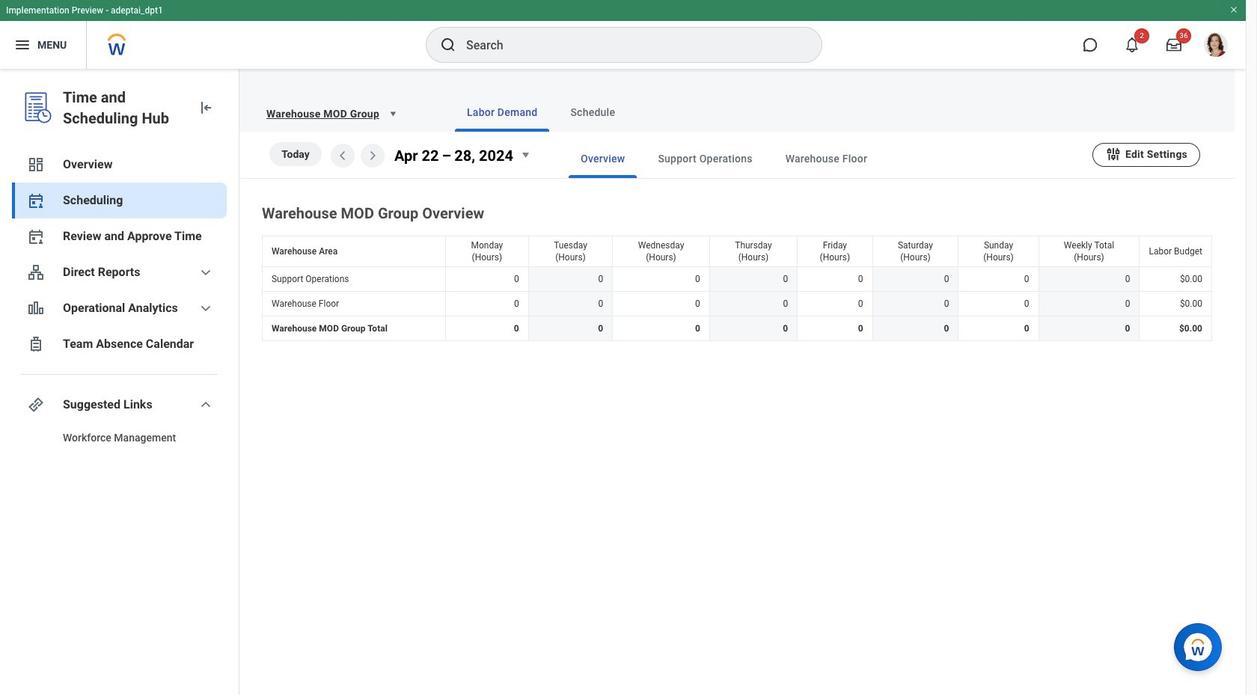 Task type: vqa. For each thing, say whether or not it's contained in the screenshot.
Emergency Response Procedures
no



Task type: locate. For each thing, give the bounding box(es) containing it.
chart image
[[27, 299, 45, 317]]

navigation pane region
[[0, 69, 239, 695]]

0 vertical spatial calendar user solid image
[[27, 192, 45, 210]]

tab list
[[425, 93, 1217, 132], [539, 139, 1092, 178]]

calendar user solid image
[[27, 192, 45, 210], [27, 227, 45, 245]]

calendar user solid image up view team icon
[[27, 227, 45, 245]]

caret down small image
[[385, 106, 400, 121]]

chevron left small image
[[334, 147, 352, 165]]

1 vertical spatial calendar user solid image
[[27, 227, 45, 245]]

calendar user solid image down dashboard "image"
[[27, 192, 45, 210]]

banner
[[0, 0, 1246, 69]]

0 vertical spatial tab list
[[425, 93, 1217, 132]]

1 vertical spatial chevron down small image
[[197, 299, 215, 317]]

link image
[[27, 396, 45, 414]]

chevron down small image for chart 'icon'
[[197, 299, 215, 317]]

time and scheduling hub element
[[63, 87, 185, 129]]

1 chevron down small image from the top
[[197, 263, 215, 281]]

tab panel
[[239, 132, 1235, 344]]

view team image
[[27, 263, 45, 281]]

1 vertical spatial tab list
[[539, 139, 1092, 178]]

0 vertical spatial chevron down small image
[[197, 263, 215, 281]]

profile logan mcneil image
[[1204, 33, 1228, 60]]

chevron down small image
[[197, 263, 215, 281], [197, 299, 215, 317]]

justify image
[[13, 36, 31, 54]]

1 calendar user solid image from the top
[[27, 192, 45, 210]]

2 chevron down small image from the top
[[197, 299, 215, 317]]



Task type: describe. For each thing, give the bounding box(es) containing it.
dashboard image
[[27, 156, 45, 174]]

chevron right small image
[[364, 147, 382, 165]]

Search Workday  search field
[[466, 28, 791, 61]]

notifications large image
[[1125, 37, 1140, 52]]

task timeoff image
[[27, 335, 45, 353]]

transformation import image
[[197, 99, 215, 117]]

chevron down small image
[[197, 396, 215, 414]]

configure image
[[1105, 146, 1122, 162]]

2 calendar user solid image from the top
[[27, 227, 45, 245]]

close environment banner image
[[1229, 5, 1238, 14]]

chevron down small image for view team icon
[[197, 263, 215, 281]]

inbox large image
[[1167, 37, 1182, 52]]

caret down small image
[[516, 146, 534, 164]]

search image
[[439, 36, 457, 54]]



